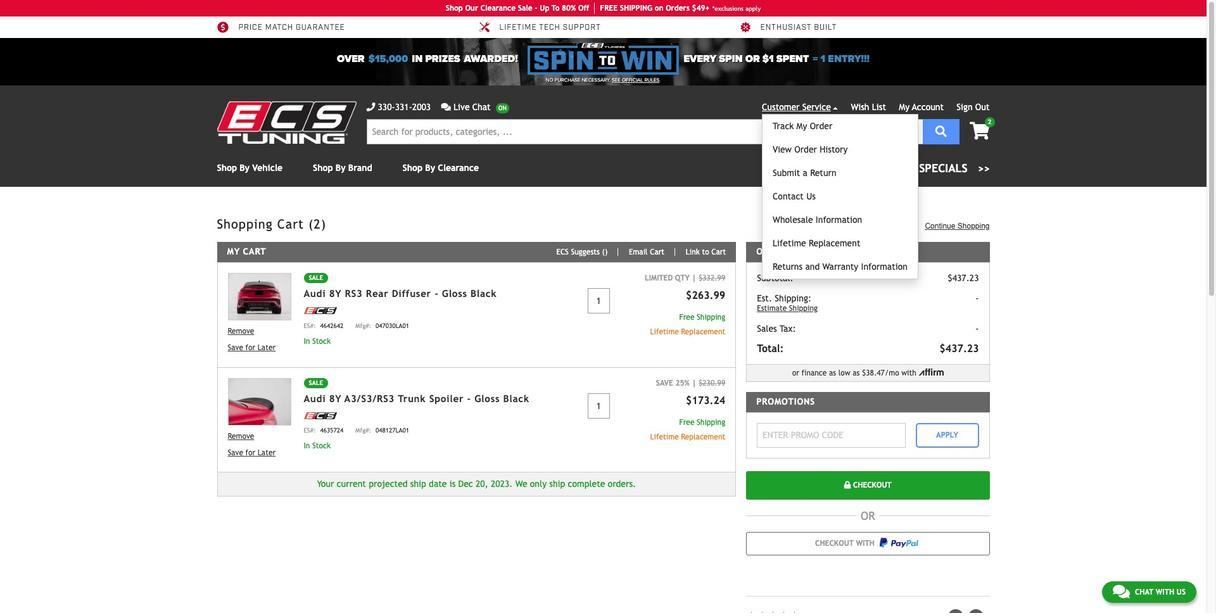Task type: describe. For each thing, give the bounding box(es) containing it.
shopping cart ( 2 )
[[217, 217, 326, 231]]

spoiler
[[429, 393, 464, 404]]

remove link for $263.99
[[228, 326, 291, 337]]

*exclusions apply link
[[712, 3, 761, 13]]

ecs tuning 'spin to win' contest logo image
[[528, 43, 679, 75]]

later for $173.24
[[258, 448, 276, 457]]

1 vertical spatial save
[[656, 378, 673, 387]]

gloss for $173.24
[[475, 393, 500, 404]]

our
[[465, 4, 478, 13]]

customer service button
[[762, 101, 838, 114]]

ecs suggests ( )
[[556, 248, 608, 257]]

in stock for $173.24
[[304, 442, 331, 451]]

1 vertical spatial )
[[605, 248, 608, 257]]

audi 8y rs3 rear diffuser - gloss black image
[[228, 273, 291, 321]]

over
[[337, 53, 365, 65]]

remove link for $173.24
[[228, 431, 291, 442]]

we
[[515, 479, 527, 489]]

link
[[686, 248, 700, 257]]

to
[[702, 248, 709, 257]]

comments image
[[1113, 584, 1130, 599]]

submit a return
[[773, 168, 837, 178]]

save for later for $263.99
[[228, 343, 276, 352]]

shipping inside est. shipping: estimate shipping
[[789, 304, 818, 313]]

audi 8y a3/s3/rs3 trunk spoiler - gloss black link
[[304, 393, 529, 404]]

limited
[[645, 273, 673, 282]]

sales & specials link
[[794, 160, 990, 177]]

necessary.
[[582, 77, 611, 83]]

limited qty  | $332.99
[[645, 273, 725, 282]]

save for later for $173.24
[[228, 448, 276, 457]]

es#: 4642642
[[304, 322, 344, 329]]

( for )
[[602, 248, 605, 257]]

off
[[578, 4, 589, 13]]

$49+
[[692, 4, 710, 13]]

total
[[790, 246, 818, 257]]

comments image
[[441, 103, 451, 111]]

search image
[[935, 125, 947, 137]]

0 horizontal spatial or
[[745, 53, 760, 65]]

submit
[[773, 168, 800, 178]]

black for $173.24
[[503, 393, 529, 404]]

a
[[803, 168, 808, 178]]

lifetime replacement
[[773, 238, 861, 248]]

checkout with
[[815, 539, 877, 548]]

lifetime down "limited"
[[650, 327, 679, 336]]

est. shipping: estimate shipping
[[757, 293, 818, 313]]

contact us link
[[763, 185, 918, 208]]

$
[[862, 369, 866, 377]]

330-331-2003 link
[[366, 101, 431, 114]]

for for $263.99
[[246, 343, 255, 352]]

80%
[[562, 4, 576, 13]]

continue shopping link
[[925, 220, 990, 232]]

history
[[820, 144, 848, 155]]

email
[[629, 248, 648, 257]]

1 ship from the left
[[410, 479, 426, 489]]

1 vertical spatial 2
[[314, 217, 321, 231]]

warranty
[[822, 262, 858, 272]]

es#: 4635724
[[304, 427, 344, 434]]

email cart link
[[619, 248, 675, 257]]

1 vertical spatial us
[[1177, 588, 1186, 597]]

price match guarantee link
[[217, 22, 345, 33]]

lifetime replacement link
[[763, 232, 918, 255]]

0 vertical spatial information
[[816, 215, 862, 225]]

sale for $263.99
[[309, 274, 323, 281]]

my for my cart
[[227, 246, 240, 257]]

returns and warranty information link
[[763, 255, 918, 279]]

see official rules link
[[612, 77, 660, 84]]

wish list link
[[851, 102, 886, 112]]

chat with us link
[[1102, 582, 1197, 603]]

see
[[612, 77, 621, 83]]

save for $173.24
[[228, 448, 243, 457]]

contact us
[[773, 191, 816, 201]]

| for $263.99
[[692, 273, 696, 282]]

0 vertical spatial us
[[806, 191, 816, 201]]

0 horizontal spatial chat
[[472, 102, 491, 112]]

25%
[[676, 378, 690, 387]]

8y for $263.99
[[329, 288, 342, 299]]

my account
[[899, 102, 944, 112]]

38.47
[[866, 369, 885, 377]]

by for vehicle
[[240, 163, 250, 173]]

shop by clearance link
[[403, 163, 479, 173]]

specials
[[919, 162, 968, 175]]

mfg#: 048127la01
[[356, 427, 409, 434]]

0 horizontal spatial shopping
[[217, 217, 273, 231]]

promotions
[[756, 396, 815, 407]]

apply
[[936, 431, 958, 440]]

previous slide image
[[948, 609, 963, 613]]

wholesale information
[[773, 215, 862, 225]]

a3/s3/rs3
[[345, 393, 395, 404]]

audi 8y a3/s3/rs3 trunk spoiler - gloss black image
[[228, 378, 291, 426]]

guarantee
[[296, 23, 345, 32]]

projected
[[369, 479, 408, 489]]

link to cart
[[686, 248, 726, 257]]

phone image
[[366, 103, 375, 111]]

checkout with button
[[746, 532, 990, 555]]

shop by vehicle link
[[217, 163, 283, 173]]

return
[[810, 168, 837, 178]]

es#: for $173.24
[[304, 427, 316, 434]]

sales for sales & specials
[[873, 162, 904, 175]]

2 link
[[960, 117, 995, 141]]

track my order link
[[763, 115, 918, 138]]

1 vertical spatial order
[[794, 144, 817, 155]]

$173.24
[[686, 394, 725, 406]]

0 vertical spatial order
[[810, 121, 833, 131]]

lifetime tech support
[[499, 23, 601, 32]]

my inside customer service element
[[797, 121, 807, 131]]

1 vertical spatial information
[[861, 262, 908, 272]]

shop our clearance sale - up to 80% off
[[446, 4, 589, 13]]

sign out
[[957, 102, 990, 112]]

is
[[450, 479, 456, 489]]

subtotal:
[[757, 273, 793, 283]]

my account link
[[899, 102, 944, 112]]

free ship ping on orders $49+ *exclusions apply
[[600, 4, 761, 13]]

replacement for $263.99
[[681, 327, 725, 336]]

ecs image for $173.24
[[304, 412, 337, 419]]

rs3
[[345, 288, 363, 299]]

*exclusions
[[712, 5, 744, 12]]

( for 2
[[308, 217, 314, 231]]

dec
[[458, 479, 473, 489]]

ecs tuning image
[[217, 101, 356, 144]]

wholesale
[[773, 215, 813, 225]]

/mo
[[885, 369, 899, 377]]

shipping for $263.99
[[697, 313, 725, 322]]

rear
[[366, 288, 389, 299]]

every spin or $1 spent = 1 entry!!!
[[684, 53, 870, 65]]

submit a return link
[[763, 162, 918, 185]]

with for checkout with
[[856, 539, 875, 548]]

affirm image
[[919, 369, 944, 375]]

my for my account
[[899, 102, 910, 112]]

live chat link
[[441, 101, 509, 114]]

gloss for $263.99
[[442, 288, 467, 299]]

diffuser
[[392, 288, 431, 299]]

remove for $173.24
[[228, 432, 254, 441]]

cart for email
[[650, 248, 665, 257]]

$1
[[763, 53, 774, 65]]



Task type: vqa. For each thing, say whether or not it's contained in the screenshot.
the topmost Ecs image
yes



Task type: locate. For each thing, give the bounding box(es) containing it.
by
[[240, 163, 250, 173], [336, 163, 346, 173], [425, 163, 435, 173]]

0 horizontal spatial as
[[829, 369, 836, 377]]

cart down the 'shopping cart ( 2 )'
[[243, 246, 266, 257]]

stock down es#: 4642642
[[312, 337, 331, 346]]

1 in stock from the top
[[304, 337, 331, 346]]

sale left up
[[518, 4, 533, 13]]

apply button
[[916, 423, 979, 448]]

1 | from the top
[[692, 273, 696, 282]]

1 audi from the top
[[304, 288, 326, 299]]

shop by vehicle
[[217, 163, 283, 173]]

es#: for $263.99
[[304, 322, 316, 329]]

save for later down audi 8y rs3 rear diffuser - gloss black image
[[228, 343, 276, 352]]

0 vertical spatial black
[[471, 288, 497, 299]]

checkout down lock icon in the bottom right of the page
[[815, 539, 854, 548]]

save
[[228, 343, 243, 352], [656, 378, 673, 387], [228, 448, 243, 457]]

free down $173.24
[[679, 418, 695, 427]]

cart right "email"
[[650, 248, 665, 257]]

by down 2003
[[425, 163, 435, 173]]

1 vertical spatial in
[[304, 442, 310, 451]]

mfg#: for $173.24
[[356, 427, 371, 434]]

shipping:
[[775, 293, 812, 303]]

2 vertical spatial order
[[756, 246, 787, 257]]

es#: left 4635724
[[304, 427, 316, 434]]

clearance
[[481, 4, 516, 13], [438, 163, 479, 173]]

my left account
[[899, 102, 910, 112]]

view order history
[[773, 144, 848, 155]]

2 ship from the left
[[549, 479, 565, 489]]

chat right live
[[472, 102, 491, 112]]

remove down audi 8y a3/s3/rs3 trunk spoiler - gloss black image
[[228, 432, 254, 441]]

0 vertical spatial my
[[899, 102, 910, 112]]

8y for $173.24
[[329, 393, 342, 404]]

order total
[[756, 246, 818, 257]]

0 vertical spatial sale
[[518, 4, 533, 13]]

save for later link for $263.99
[[228, 342, 291, 354]]

3 by from the left
[[425, 163, 435, 173]]

2 horizontal spatial by
[[425, 163, 435, 173]]

1 vertical spatial save for later link
[[228, 447, 291, 459]]

audi
[[304, 288, 326, 299], [304, 393, 326, 404]]

0 vertical spatial remove
[[228, 327, 254, 336]]

2 audi from the top
[[304, 393, 326, 404]]

1 horizontal spatial by
[[336, 163, 346, 173]]

lifetime inside customer service element
[[773, 238, 806, 248]]

later down audi 8y rs3 rear diffuser - gloss black image
[[258, 343, 276, 352]]

ship
[[410, 479, 426, 489], [549, 479, 565, 489]]

and
[[805, 262, 820, 272]]

sale for $173.24
[[309, 379, 323, 386]]

by for clearance
[[425, 163, 435, 173]]

2 by from the left
[[336, 163, 346, 173]]

1 horizontal spatial clearance
[[481, 4, 516, 13]]

cart down vehicle on the left
[[277, 217, 304, 231]]

orders
[[666, 4, 690, 13]]

| right qty
[[692, 273, 696, 282]]

1 save for later from the top
[[228, 343, 276, 352]]

) right suggests
[[605, 248, 608, 257]]

save left 25%
[[656, 378, 673, 387]]

2 vertical spatial my
[[227, 246, 240, 257]]

price
[[238, 23, 263, 32]]

your
[[317, 479, 334, 489]]

customer service
[[762, 102, 831, 112]]

save for later link
[[228, 342, 291, 354], [228, 447, 291, 459]]

1 vertical spatial sales
[[757, 324, 777, 334]]

orders.
[[608, 479, 636, 489]]

by left brand
[[336, 163, 346, 173]]

view order history link
[[763, 138, 918, 162]]

in stock down "es#: 4635724"
[[304, 442, 331, 451]]

1 stock from the top
[[312, 337, 331, 346]]

2 free from the top
[[679, 418, 695, 427]]

remove
[[228, 327, 254, 336], [228, 432, 254, 441]]

2 horizontal spatial or
[[861, 509, 875, 522]]

information down contact us link
[[816, 215, 862, 225]]

0 horizontal spatial us
[[806, 191, 816, 201]]

free shipping lifetime replacement
[[650, 313, 725, 336], [650, 418, 725, 441]]

1 horizontal spatial (
[[602, 248, 605, 257]]

sales up total:
[[757, 324, 777, 334]]

2 remove from the top
[[228, 432, 254, 441]]

2 8y from the top
[[329, 393, 342, 404]]

cart for shopping
[[277, 217, 304, 231]]

clearance right our
[[481, 4, 516, 13]]

free for $263.99
[[679, 313, 695, 322]]

8y left rs3
[[329, 288, 342, 299]]

email cart
[[629, 248, 665, 257]]

1 vertical spatial with
[[856, 539, 875, 548]]

| right 25%
[[692, 378, 696, 387]]

in down es#: 4642642
[[304, 337, 310, 346]]

no purchase necessary. see official rules .
[[546, 77, 661, 83]]

1 vertical spatial sale
[[309, 274, 323, 281]]

price match guarantee
[[238, 23, 345, 32]]

customer service element
[[762, 114, 918, 279]]

audi for $263.99
[[304, 288, 326, 299]]

ecs image up "es#: 4635724"
[[304, 412, 337, 419]]

order up a
[[794, 144, 817, 155]]

remove link down audi 8y a3/s3/rs3 trunk spoiler - gloss black image
[[228, 431, 291, 442]]

next slide image
[[968, 609, 983, 613]]

0 vertical spatial sales
[[873, 162, 904, 175]]

audi 8y a3/s3/rs3 trunk spoiler - gloss black
[[304, 393, 529, 404]]

sales left "&"
[[873, 162, 904, 175]]

0 horizontal spatial (
[[308, 217, 314, 231]]

your current projected ship date is dec 20, 2023. we only ship complete orders.
[[317, 479, 636, 489]]

free for $173.24
[[679, 418, 695, 427]]

1 ecs image from the top
[[304, 307, 337, 314]]

in stock down es#: 4642642
[[304, 337, 331, 346]]

1 vertical spatial in stock
[[304, 442, 331, 451]]

sales & specials
[[873, 162, 968, 175]]

-
[[535, 4, 538, 13], [435, 288, 439, 299], [976, 293, 979, 303], [976, 324, 979, 334], [467, 393, 471, 404]]

2 ecs image from the top
[[304, 412, 337, 419]]

by for brand
[[336, 163, 346, 173]]

1 free shipping lifetime replacement from the top
[[650, 313, 725, 336]]

mfg#: left 047030la01
[[356, 322, 371, 329]]

1 remove from the top
[[228, 327, 254, 336]]

us right comments image
[[1177, 588, 1186, 597]]

with right /mo
[[902, 369, 917, 377]]

ecs image for $263.99
[[304, 307, 337, 314]]

1 vertical spatial later
[[258, 448, 276, 457]]

for down audi 8y a3/s3/rs3 trunk spoiler - gloss black image
[[246, 448, 255, 457]]

2 stock from the top
[[312, 442, 331, 451]]

tech
[[539, 23, 561, 32]]

save for later down audi 8y a3/s3/rs3 trunk spoiler - gloss black image
[[228, 448, 276, 457]]

None number field
[[588, 288, 610, 313], [588, 393, 610, 418], [588, 288, 610, 313], [588, 393, 610, 418]]

free shipping lifetime replacement for $263.99
[[650, 313, 725, 336]]

shipping
[[789, 304, 818, 313], [697, 313, 725, 322], [697, 418, 725, 427]]

0 vertical spatial 8y
[[329, 288, 342, 299]]

shop for shop by brand
[[313, 163, 333, 173]]

for for $173.24
[[246, 448, 255, 457]]

free down $263.99
[[679, 313, 695, 322]]

replacement for $173.24
[[681, 432, 725, 441]]

1 by from the left
[[240, 163, 250, 173]]

1 later from the top
[[258, 343, 276, 352]]

complete
[[568, 479, 605, 489]]

$437.23 up affirm icon
[[940, 343, 979, 355]]

save for $263.99
[[228, 343, 243, 352]]

replacement inside customer service element
[[809, 238, 861, 248]]

cart right to
[[712, 248, 726, 257]]

1 vertical spatial audi
[[304, 393, 326, 404]]

gloss right spoiler
[[475, 393, 500, 404]]

my
[[899, 102, 910, 112], [797, 121, 807, 131], [227, 246, 240, 257]]

track my order
[[773, 121, 833, 131]]

save for later link for $173.24
[[228, 447, 291, 459]]

free shipping lifetime replacement for $173.24
[[650, 418, 725, 441]]

1 vertical spatial ecs image
[[304, 412, 337, 419]]

shopping cart image
[[970, 122, 990, 140]]

1 horizontal spatial or
[[792, 369, 799, 377]]

checkout for checkout with
[[815, 539, 854, 548]]

or up checkout with button
[[861, 509, 875, 522]]

replacement down $173.24
[[681, 432, 725, 441]]

0 vertical spatial |
[[692, 273, 696, 282]]

cart
[[277, 217, 304, 231], [243, 246, 266, 257], [650, 248, 665, 257], [712, 248, 726, 257]]

chat right comments image
[[1135, 588, 1154, 597]]

or
[[745, 53, 760, 65], [792, 369, 799, 377], [861, 509, 875, 522]]

spin
[[719, 53, 743, 65]]

2 save for later link from the top
[[228, 447, 291, 459]]

with for chat with us
[[1156, 588, 1175, 597]]

paypal image
[[880, 538, 918, 548]]

shop right brand
[[403, 163, 423, 173]]

$263.99
[[686, 289, 725, 301]]

ecs image
[[304, 307, 337, 314], [304, 412, 337, 419]]

clearance for by
[[438, 163, 479, 173]]

replacement down wholesale information link
[[809, 238, 861, 248]]

1 vertical spatial free
[[679, 418, 695, 427]]

1 vertical spatial mfg#:
[[356, 427, 371, 434]]

sale up es#: 4642642
[[309, 274, 323, 281]]

gloss right diffuser
[[442, 288, 467, 299]]

2 in stock from the top
[[304, 442, 331, 451]]

2 | from the top
[[692, 378, 696, 387]]

shipping down $263.99
[[697, 313, 725, 322]]

us right contact
[[806, 191, 816, 201]]

stock for $173.24
[[312, 442, 331, 451]]

0 vertical spatial free shipping lifetime replacement
[[650, 313, 725, 336]]

) down shop by brand link at the top left
[[321, 217, 326, 231]]

as left the low
[[829, 369, 836, 377]]

0 vertical spatial gloss
[[442, 288, 467, 299]]

as left $
[[853, 369, 860, 377]]

0 horizontal spatial with
[[856, 539, 875, 548]]

clearance down live
[[438, 163, 479, 173]]

1 save for later link from the top
[[228, 342, 291, 354]]

2 es#: from the top
[[304, 427, 316, 434]]

2 in from the top
[[304, 442, 310, 451]]

in down "es#: 4635724"
[[304, 442, 310, 451]]

checkout button
[[746, 471, 990, 499]]

order down service
[[810, 121, 833, 131]]

0 vertical spatial save for later link
[[228, 342, 291, 354]]

shopping up my cart
[[217, 217, 273, 231]]

0 horizontal spatial by
[[240, 163, 250, 173]]

clearance for our
[[481, 4, 516, 13]]

by left vehicle on the left
[[240, 163, 250, 173]]

047030la01
[[376, 322, 409, 329]]

list
[[872, 102, 886, 112]]

1 horizontal spatial chat
[[1135, 588, 1154, 597]]

my cart
[[227, 246, 266, 257]]

black for $263.99
[[471, 288, 497, 299]]

2 free shipping lifetime replacement from the top
[[650, 418, 725, 441]]

2 vertical spatial sale
[[309, 379, 323, 386]]

audi up "es#: 4635724"
[[304, 393, 326, 404]]

1 vertical spatial |
[[692, 378, 696, 387]]

save for later link down audi 8y a3/s3/rs3 trunk spoiler - gloss black image
[[228, 447, 291, 459]]

0 vertical spatial free
[[679, 313, 695, 322]]

1 vertical spatial checkout
[[815, 539, 854, 548]]

lock image
[[844, 481, 851, 489]]

built
[[814, 23, 837, 32]]

sale up "es#: 4635724"
[[309, 379, 323, 386]]

1 vertical spatial for
[[246, 448, 255, 457]]

2 down shop by brand link at the top left
[[314, 217, 321, 231]]

customer
[[762, 102, 800, 112]]

save down audi 8y rs3 rear diffuser - gloss black image
[[228, 343, 243, 352]]

shopping
[[217, 217, 273, 231], [958, 222, 990, 231]]

shop for shop our clearance sale - up to 80% off
[[446, 4, 463, 13]]

1 horizontal spatial as
[[853, 369, 860, 377]]

1 vertical spatial gloss
[[475, 393, 500, 404]]

my down the 'shopping cart ( 2 )'
[[227, 246, 240, 257]]

1 vertical spatial $437.23
[[940, 343, 979, 355]]

in for $173.24
[[304, 442, 310, 451]]

lifetime down shop our clearance sale - up to 80% off
[[499, 23, 537, 32]]

0 vertical spatial later
[[258, 343, 276, 352]]

track
[[773, 121, 794, 131]]

0 vertical spatial save
[[228, 343, 243, 352]]

0 vertical spatial save for later
[[228, 343, 276, 352]]

Enter Promo Code text field
[[757, 423, 906, 448]]

ecs image up es#: 4642642
[[304, 307, 337, 314]]

shop by clearance
[[403, 163, 479, 173]]

| for $173.24
[[692, 378, 696, 387]]

spent
[[777, 53, 809, 65]]

ship right only
[[549, 479, 565, 489]]

0 horizontal spatial )
[[321, 217, 326, 231]]

2 as from the left
[[853, 369, 860, 377]]

save for later link down audi 8y rs3 rear diffuser - gloss black image
[[228, 342, 291, 354]]

- inside shop our clearance sale - up to 80% off link
[[535, 4, 538, 13]]

prizes
[[425, 53, 460, 65]]

brand
[[348, 163, 372, 173]]

no
[[546, 77, 553, 83]]

only
[[530, 479, 547, 489]]

$437.23 down continue shopping
[[948, 273, 979, 283]]

lifetime up the returns
[[773, 238, 806, 248]]

live chat
[[454, 102, 491, 112]]

every
[[684, 53, 717, 65]]

0 vertical spatial in stock
[[304, 337, 331, 346]]

cart for my
[[243, 246, 266, 257]]

shopping right the continue
[[958, 222, 990, 231]]

checkout for checkout
[[851, 481, 892, 490]]

2 vertical spatial with
[[1156, 588, 1175, 597]]

1 vertical spatial free shipping lifetime replacement
[[650, 418, 725, 441]]

2 save for later from the top
[[228, 448, 276, 457]]

mfg#: for $263.99
[[356, 322, 371, 329]]

1 vertical spatial clearance
[[438, 163, 479, 173]]

checkout up checkout with button
[[851, 481, 892, 490]]

lifetime tech support link
[[478, 22, 601, 33]]

1 as from the left
[[829, 369, 836, 377]]

1 horizontal spatial 2
[[988, 118, 992, 125]]

0 horizontal spatial my
[[227, 246, 240, 257]]

as
[[829, 369, 836, 377], [853, 369, 860, 377]]

estimate shipping link
[[757, 303, 924, 313]]

estimate
[[757, 304, 787, 313]]

2 down out
[[988, 118, 992, 125]]

0 vertical spatial audi
[[304, 288, 326, 299]]

replacement down $263.99
[[681, 327, 725, 336]]

0 vertical spatial $437.23
[[948, 273, 979, 283]]

330-
[[378, 102, 395, 112]]

0 vertical spatial in
[[304, 337, 310, 346]]

shipping down shipping:
[[789, 304, 818, 313]]

2 remove link from the top
[[228, 431, 291, 442]]

remove down audi 8y rs3 rear diffuser - gloss black image
[[228, 327, 254, 336]]

in for $263.99
[[304, 337, 310, 346]]

or left $1
[[745, 53, 760, 65]]

remove for $263.99
[[228, 327, 254, 336]]

with left paypal image
[[856, 539, 875, 548]]

2 vertical spatial save
[[228, 448, 243, 457]]

later down audi 8y a3/s3/rs3 trunk spoiler - gloss black image
[[258, 448, 276, 457]]

2 for from the top
[[246, 448, 255, 457]]

1 vertical spatial black
[[503, 393, 529, 404]]

0 vertical spatial clearance
[[481, 4, 516, 13]]

stock for $263.99
[[312, 337, 331, 346]]

purchase
[[555, 77, 580, 83]]

shop for shop by vehicle
[[217, 163, 237, 173]]

.
[[660, 77, 661, 83]]

save down audi 8y a3/s3/rs3 trunk spoiler - gloss black image
[[228, 448, 243, 457]]

0 vertical spatial for
[[246, 343, 255, 352]]

2 mfg#: from the top
[[356, 427, 371, 434]]

low
[[838, 369, 850, 377]]

link to cart link
[[676, 248, 726, 257]]

for down audi 8y rs3 rear diffuser - gloss black image
[[246, 343, 255, 352]]

1 horizontal spatial gloss
[[475, 393, 500, 404]]

stock
[[312, 337, 331, 346], [312, 442, 331, 451]]

1 free from the top
[[679, 313, 695, 322]]

1 horizontal spatial us
[[1177, 588, 1186, 597]]

2 horizontal spatial my
[[899, 102, 910, 112]]

0 vertical spatial es#:
[[304, 322, 316, 329]]

save for later
[[228, 343, 276, 352], [228, 448, 276, 457]]

with inside button
[[856, 539, 875, 548]]

1 vertical spatial my
[[797, 121, 807, 131]]

1 vertical spatial (
[[602, 248, 605, 257]]

audi for $173.24
[[304, 393, 326, 404]]

es#:
[[304, 322, 316, 329], [304, 427, 316, 434]]

or for or finance as low as $ 38.47 /mo with
[[792, 369, 799, 377]]

0 vertical spatial replacement
[[809, 238, 861, 248]]

8y
[[329, 288, 342, 299], [329, 393, 342, 404]]

0 horizontal spatial black
[[471, 288, 497, 299]]

1 horizontal spatial )
[[605, 248, 608, 257]]

0 horizontal spatial clearance
[[438, 163, 479, 173]]

shop left vehicle on the left
[[217, 163, 237, 173]]

audi up es#: 4642642
[[304, 288, 326, 299]]

0 vertical spatial remove link
[[228, 326, 291, 337]]

1 horizontal spatial ship
[[549, 479, 565, 489]]

es#: left 4642642
[[304, 322, 316, 329]]

0 vertical spatial stock
[[312, 337, 331, 346]]

remove link down audi 8y rs3 rear diffuser - gloss black image
[[228, 326, 291, 337]]

8y up 4635724
[[329, 393, 342, 404]]

Search text field
[[366, 119, 923, 144]]

1 es#: from the top
[[304, 322, 316, 329]]

lifetime down 25%
[[650, 432, 679, 441]]

stock down "es#: 4635724"
[[312, 442, 331, 451]]

sales for sales tax:
[[757, 324, 777, 334]]

2 later from the top
[[258, 448, 276, 457]]

live
[[454, 102, 470, 112]]

free shipping lifetime replacement down $173.24
[[650, 418, 725, 441]]

0 vertical spatial )
[[321, 217, 326, 231]]

mfg#: left 048127la01
[[356, 427, 371, 434]]

331-
[[395, 102, 412, 112]]

1 remove link from the top
[[228, 326, 291, 337]]

order up the returns
[[756, 246, 787, 257]]

out
[[975, 102, 990, 112]]

2 vertical spatial or
[[861, 509, 875, 522]]

in
[[412, 53, 423, 65]]

free
[[679, 313, 695, 322], [679, 418, 695, 427]]

shipping down $173.24
[[697, 418, 725, 427]]

shipping for $173.24
[[697, 418, 725, 427]]

wholesale information link
[[763, 208, 918, 232]]

0 horizontal spatial 2
[[314, 217, 321, 231]]

0 vertical spatial 2
[[988, 118, 992, 125]]

shop left our
[[446, 4, 463, 13]]

1 vertical spatial 8y
[[329, 393, 342, 404]]

information right warranty
[[861, 262, 908, 272]]

free shipping lifetime replacement down $263.99
[[650, 313, 725, 336]]

1 horizontal spatial sales
[[873, 162, 904, 175]]

1 vertical spatial chat
[[1135, 588, 1154, 597]]

1 for from the top
[[246, 343, 255, 352]]

0 vertical spatial checkout
[[851, 481, 892, 490]]

shop left brand
[[313, 163, 333, 173]]

1 in from the top
[[304, 337, 310, 346]]

shop for shop by clearance
[[403, 163, 423, 173]]

)
[[321, 217, 326, 231], [605, 248, 608, 257]]

later for $263.99
[[258, 343, 276, 352]]

in stock for $263.99
[[304, 337, 331, 346]]

4635724
[[320, 427, 344, 434]]

0 vertical spatial with
[[902, 369, 917, 377]]

my right track
[[797, 121, 807, 131]]

0 vertical spatial ecs image
[[304, 307, 337, 314]]

0 vertical spatial mfg#:
[[356, 322, 371, 329]]

with right comments image
[[1156, 588, 1175, 597]]

1 mfg#: from the top
[[356, 322, 371, 329]]

1 vertical spatial remove
[[228, 432, 254, 441]]

1 vertical spatial replacement
[[681, 327, 725, 336]]

ship left date
[[410, 479, 426, 489]]

or left finance
[[792, 369, 799, 377]]

est.
[[757, 293, 772, 303]]

1 horizontal spatial shopping
[[958, 222, 990, 231]]

date
[[429, 479, 447, 489]]

1 8y from the top
[[329, 288, 342, 299]]

1 horizontal spatial black
[[503, 393, 529, 404]]

or for or
[[861, 509, 875, 522]]

2 vertical spatial replacement
[[681, 432, 725, 441]]

1 vertical spatial save for later
[[228, 448, 276, 457]]

or finance as low as $ 38.47 /mo with
[[792, 369, 917, 377]]



